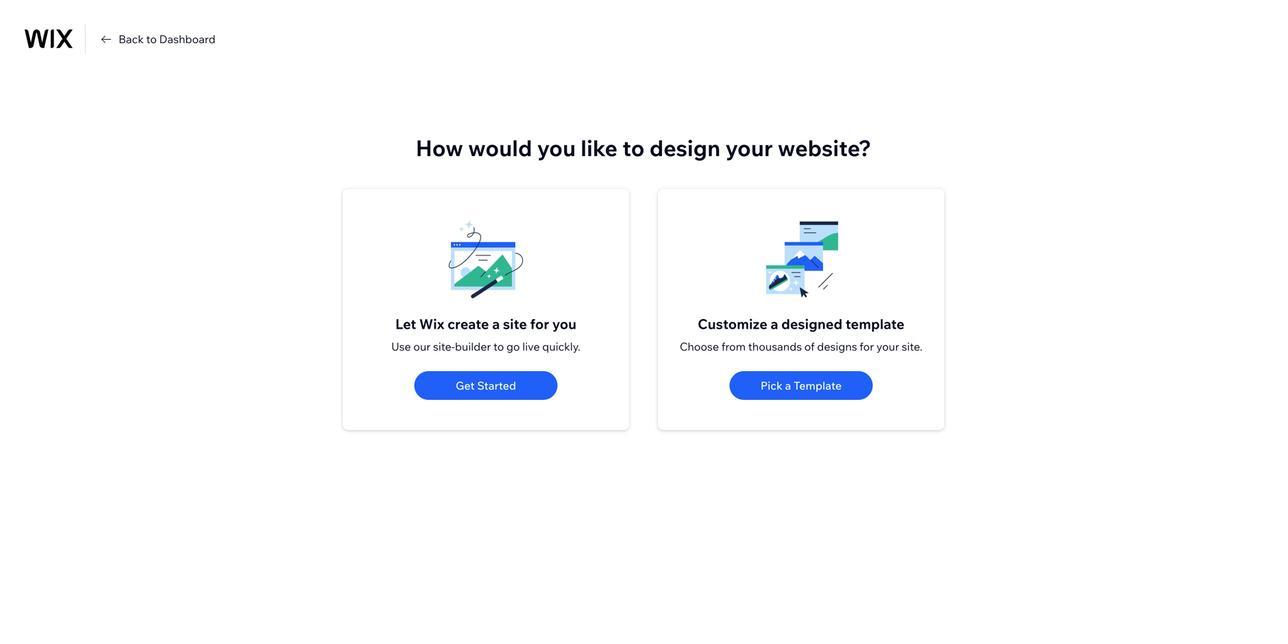 Task type: describe. For each thing, give the bounding box(es) containing it.
how would you like to design your website?
[[416, 134, 871, 162]]

your for website?
[[725, 134, 773, 162]]

started
[[477, 379, 516, 393]]

back to dashboard button
[[98, 31, 215, 47]]

get started
[[456, 379, 516, 393]]

site-
[[433, 340, 455, 354]]

would
[[468, 134, 532, 162]]

builder
[[455, 340, 491, 354]]

to for how would you like to design your website?
[[622, 134, 645, 162]]

like
[[581, 134, 618, 162]]

0 vertical spatial you
[[537, 134, 576, 162]]

our
[[413, 340, 431, 354]]

wix
[[419, 316, 444, 333]]

dashboard
[[159, 32, 215, 46]]

go
[[506, 340, 520, 354]]

designed
[[781, 316, 842, 333]]

design
[[650, 134, 721, 162]]

your for site.
[[876, 340, 899, 354]]

template
[[846, 316, 905, 333]]

thousands
[[748, 340, 802, 354]]

pick a template
[[761, 379, 842, 393]]

create
[[448, 316, 489, 333]]

use our site-builder to go live quickly.
[[391, 340, 581, 354]]

back
[[119, 32, 144, 46]]

live
[[522, 340, 540, 354]]

designs
[[817, 340, 857, 354]]

choose from thousands of designs for your site.
[[680, 340, 923, 354]]

use
[[391, 340, 411, 354]]

template
[[794, 379, 842, 393]]



Task type: vqa. For each thing, say whether or not it's contained in the screenshot.
'builder.'
no



Task type: locate. For each thing, give the bounding box(es) containing it.
for for site
[[530, 316, 549, 333]]

2 horizontal spatial to
[[622, 134, 645, 162]]

back to dashboard
[[119, 32, 215, 46]]

site
[[503, 316, 527, 333]]

customize
[[698, 316, 767, 333]]

to right 'back'
[[146, 32, 157, 46]]

a for customize
[[771, 316, 778, 333]]

for
[[530, 316, 549, 333], [860, 340, 874, 354]]

for down "template"
[[860, 340, 874, 354]]

customize a designed template
[[698, 316, 905, 333]]

0 vertical spatial your
[[725, 134, 773, 162]]

0 horizontal spatial a
[[492, 316, 500, 333]]

for up live
[[530, 316, 549, 333]]

pick
[[761, 379, 783, 393]]

a
[[492, 316, 500, 333], [771, 316, 778, 333], [785, 379, 791, 393]]

1 horizontal spatial for
[[860, 340, 874, 354]]

you
[[537, 134, 576, 162], [552, 316, 576, 333]]

2 horizontal spatial a
[[785, 379, 791, 393]]

1 vertical spatial to
[[622, 134, 645, 162]]

to right like
[[622, 134, 645, 162]]

a up thousands
[[771, 316, 778, 333]]

for for designs
[[860, 340, 874, 354]]

0 vertical spatial to
[[146, 32, 157, 46]]

to for use our site-builder to go live quickly.
[[493, 340, 504, 354]]

how
[[416, 134, 463, 162]]

1 horizontal spatial to
[[493, 340, 504, 354]]

1 vertical spatial for
[[860, 340, 874, 354]]

your right design
[[725, 134, 773, 162]]

get started button
[[414, 371, 558, 400]]

to
[[146, 32, 157, 46], [622, 134, 645, 162], [493, 340, 504, 354]]

let
[[395, 316, 416, 333]]

1 vertical spatial you
[[552, 316, 576, 333]]

pick a template button
[[730, 371, 873, 400]]

2 vertical spatial to
[[493, 340, 504, 354]]

you left like
[[537, 134, 576, 162]]

to left go
[[493, 340, 504, 354]]

quickly.
[[542, 340, 581, 354]]

get
[[456, 379, 475, 393]]

you up quickly.
[[552, 316, 576, 333]]

choose
[[680, 340, 719, 354]]

0 vertical spatial for
[[530, 316, 549, 333]]

1 horizontal spatial your
[[876, 340, 899, 354]]

site.
[[902, 340, 923, 354]]

0 horizontal spatial for
[[530, 316, 549, 333]]

1 vertical spatial your
[[876, 340, 899, 354]]

a for pick
[[785, 379, 791, 393]]

your left site.
[[876, 340, 899, 354]]

to inside button
[[146, 32, 157, 46]]

0 horizontal spatial your
[[725, 134, 773, 162]]

a right "pick"
[[785, 379, 791, 393]]

1 horizontal spatial a
[[771, 316, 778, 333]]

your
[[725, 134, 773, 162], [876, 340, 899, 354]]

of
[[804, 340, 815, 354]]

a left site
[[492, 316, 500, 333]]

0 horizontal spatial to
[[146, 32, 157, 46]]

a inside button
[[785, 379, 791, 393]]

website?
[[778, 134, 871, 162]]

let wix create a site for you
[[395, 316, 576, 333]]

from
[[721, 340, 746, 354]]



